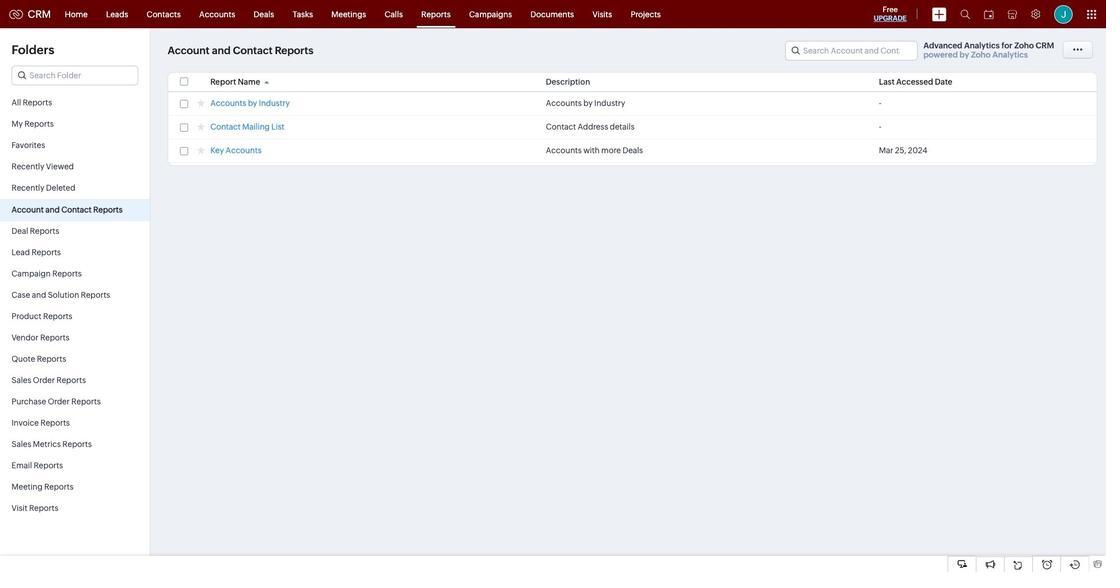 Task type: describe. For each thing, give the bounding box(es) containing it.
logo image
[[9, 10, 23, 19]]

search element
[[954, 0, 978, 28]]

create menu element
[[926, 0, 954, 28]]

profile image
[[1055, 5, 1073, 23]]



Task type: locate. For each thing, give the bounding box(es) containing it.
Search Folder text field
[[12, 66, 138, 85]]

Search Account and Contact Reports text field
[[786, 42, 918, 60]]

calendar image
[[985, 10, 994, 19]]

profile element
[[1048, 0, 1080, 28]]

search image
[[961, 9, 971, 19]]

create menu image
[[933, 7, 947, 21]]



Task type: vqa. For each thing, say whether or not it's contained in the screenshot.
Leota to the middle
no



